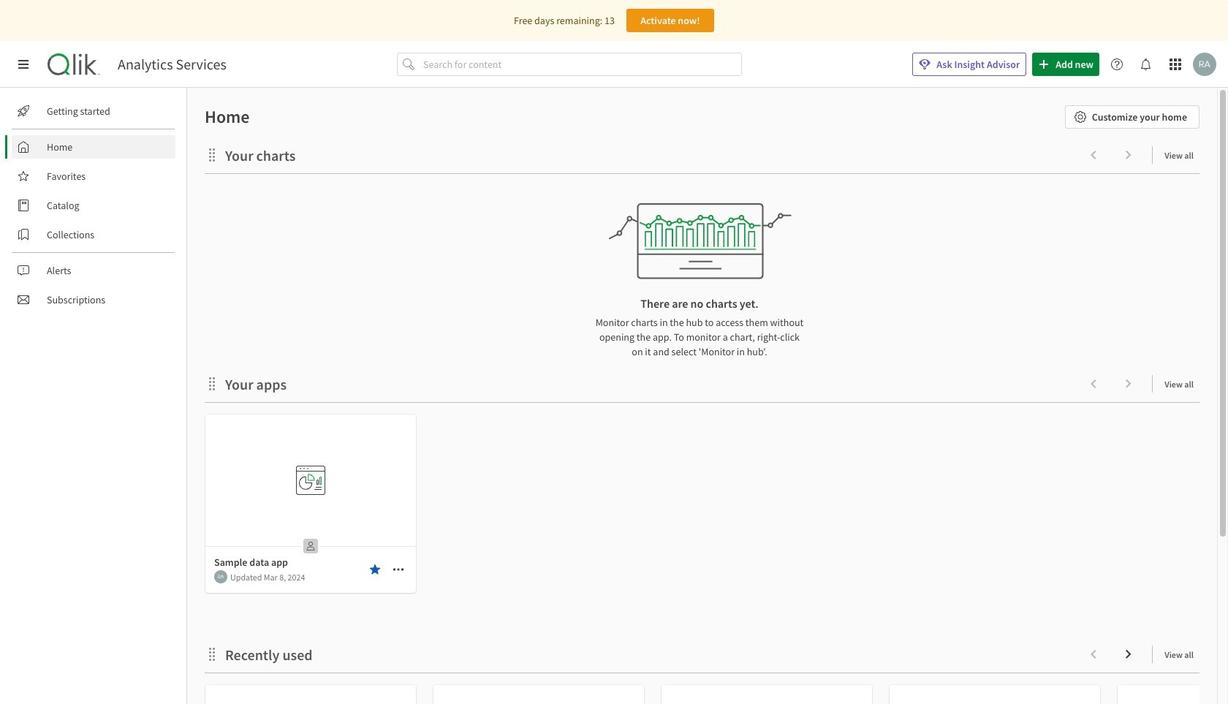 Task type: describe. For each thing, give the bounding box(es) containing it.
analytics services element
[[118, 56, 227, 73]]

2 move collection image from the top
[[205, 376, 219, 391]]

move collection image
[[205, 647, 219, 662]]

1 move collection image from the top
[[205, 147, 219, 162]]

more actions image
[[393, 564, 404, 576]]

navigation pane element
[[0, 94, 186, 317]]

ruby anderson element
[[214, 570, 227, 584]]



Task type: vqa. For each thing, say whether or not it's contained in the screenshot.
Ruby Anderson element
yes



Task type: locate. For each thing, give the bounding box(es) containing it.
1 horizontal spatial ruby anderson image
[[1194, 53, 1217, 76]]

main content
[[181, 88, 1229, 704]]

0 vertical spatial move collection image
[[205, 147, 219, 162]]

1 vertical spatial move collection image
[[205, 376, 219, 391]]

move collection image
[[205, 147, 219, 162], [205, 376, 219, 391]]

0 horizontal spatial ruby anderson image
[[214, 570, 227, 584]]

ruby anderson image
[[1194, 53, 1217, 76], [214, 570, 227, 584]]

0 vertical spatial ruby anderson image
[[1194, 53, 1217, 76]]

Search for content text field
[[421, 53, 742, 76]]

remove from favorites image
[[369, 564, 381, 576]]

1 vertical spatial ruby anderson image
[[214, 570, 227, 584]]

close sidebar menu image
[[18, 59, 29, 70]]



